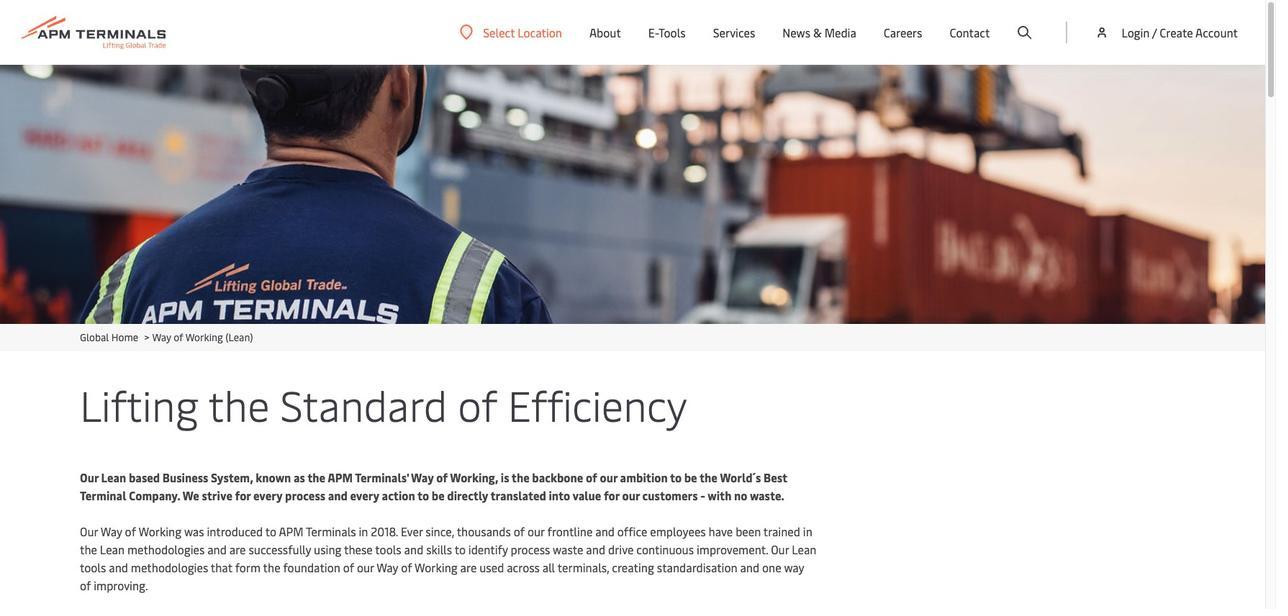 Task type: describe. For each thing, give the bounding box(es) containing it.
1 in from the left
[[359, 523, 368, 539]]

based
[[129, 469, 160, 485]]

2 in from the left
[[803, 523, 813, 539]]

and up improving.
[[109, 559, 128, 575]]

e-tools button
[[649, 0, 686, 65]]

way right > at the left bottom of page
[[152, 330, 171, 344]]

location
[[518, 24, 562, 40]]

login / create account
[[1122, 24, 1238, 40]]

2 every from the left
[[350, 487, 379, 503]]

creating
[[612, 559, 654, 575]]

foundation
[[283, 559, 340, 575]]

&
[[814, 24, 822, 40]]

2 vertical spatial working
[[415, 559, 458, 575]]

best
[[764, 469, 788, 485]]

trained
[[764, 523, 801, 539]]

0 vertical spatial be
[[685, 469, 697, 485]]

global home link
[[80, 330, 138, 344]]

ever
[[401, 523, 423, 539]]

all
[[543, 559, 555, 575]]

tools
[[659, 24, 686, 40]]

1 horizontal spatial tools
[[375, 541, 402, 557]]

no
[[734, 487, 748, 503]]

our down these
[[357, 559, 374, 575]]

lifting the standard of efficiency
[[80, 376, 687, 433]]

action
[[382, 487, 415, 503]]

company.
[[129, 487, 180, 503]]

system,
[[211, 469, 253, 485]]

we
[[182, 487, 199, 503]]

>
[[144, 330, 149, 344]]

e-
[[649, 24, 659, 40]]

account
[[1196, 24, 1238, 40]]

select location button
[[460, 24, 562, 40]]

about
[[590, 24, 621, 40]]

and up that
[[208, 541, 227, 557]]

global home > way of working (lean)
[[80, 330, 253, 344]]

and up terminals,
[[586, 541, 606, 557]]

way down 2018.
[[377, 559, 398, 575]]

1 vertical spatial tools
[[80, 559, 106, 575]]

2018.
[[371, 523, 398, 539]]

business
[[163, 469, 208, 485]]

to right action
[[418, 487, 429, 503]]

apm inside our way of working was introduced to apm terminals in 2018. ever since, thousands of our frontline and office employees have been trained in the lean methodologies and are successfully using these tools and skills to identify process waste and drive continuous improvement. our lean tools and methodologies that form the foundation of our way of working are used across all terminals, creating standardisation and one way of improving.
[[279, 523, 304, 539]]

1 vertical spatial methodologies
[[131, 559, 208, 575]]

our left frontline
[[528, 523, 545, 539]]

terminals
[[306, 523, 356, 539]]

as
[[294, 469, 305, 485]]

value
[[573, 487, 602, 503]]

lifting
[[80, 376, 199, 433]]

one
[[763, 559, 782, 575]]

careers
[[884, 24, 923, 40]]

terminals'
[[355, 469, 409, 485]]

lean up way
[[792, 541, 817, 557]]

apm inside our lean based business system, known as the apm terminals' way of working, is the backbone of our ambition to be the world´s best terminal company. we strive for every process and every action to be directly translated into value for our customers - with no waste.
[[328, 469, 353, 485]]

standard
[[280, 376, 447, 433]]

and inside our lean based business system, known as the apm terminals' way of working, is the backbone of our ambition to be the world´s best terminal company. we strive for every process and every action to be directly translated into value for our customers - with no waste.
[[328, 487, 348, 503]]

to up successfully
[[266, 523, 277, 539]]

global
[[80, 330, 109, 344]]

1 vertical spatial are
[[461, 559, 477, 575]]

used
[[480, 559, 504, 575]]

e-tools
[[649, 24, 686, 40]]

since,
[[426, 523, 454, 539]]

our lean based business system, known as the apm terminals' way of working, is the backbone of our ambition to be the world´s best terminal company. we strive for every process and every action to be directly translated into value for our customers - with no waste.
[[80, 469, 788, 503]]

media
[[825, 24, 857, 40]]

working,
[[450, 469, 498, 485]]

process inside our way of working was introduced to apm terminals in 2018. ever since, thousands of our frontline and office employees have been trained in the lean methodologies and are successfully using these tools and skills to identify process waste and drive continuous improvement. our lean tools and methodologies that form the foundation of our way of working are used across all terminals, creating standardisation and one way of improving.
[[511, 541, 550, 557]]

create
[[1160, 24, 1194, 40]]

news & media
[[783, 24, 857, 40]]

way down terminal
[[101, 523, 122, 539]]

login
[[1122, 24, 1150, 40]]

across
[[507, 559, 540, 575]]

way
[[784, 559, 805, 575]]

and down ever
[[404, 541, 424, 557]]

2 for from the left
[[604, 487, 620, 503]]

skills
[[426, 541, 452, 557]]



Task type: locate. For each thing, give the bounding box(es) containing it.
about button
[[590, 0, 621, 65]]

2 horizontal spatial working
[[415, 559, 458, 575]]

and up terminals
[[328, 487, 348, 503]]

are
[[230, 541, 246, 557], [461, 559, 477, 575]]

process inside our lean based business system, known as the apm terminals' way of working, is the backbone of our ambition to be the world´s best terminal company. we strive for every process and every action to be directly translated into value for our customers - with no waste.
[[285, 487, 326, 503]]

1 horizontal spatial every
[[350, 487, 379, 503]]

apm up successfully
[[279, 523, 304, 539]]

1 horizontal spatial working
[[186, 330, 223, 344]]

0 vertical spatial our
[[80, 469, 99, 485]]

in up these
[[359, 523, 368, 539]]

1 horizontal spatial for
[[604, 487, 620, 503]]

home
[[111, 330, 138, 344]]

for down system,
[[235, 487, 251, 503]]

our for our way of working was introduced to apm terminals in 2018. ever since, thousands of our frontline and office employees have been trained in the lean methodologies and are successfully using these tools and skills to identify process waste and drive continuous improvement. our lean tools and methodologies that form the foundation of our way of working are used across all terminals, creating standardisation and one way of improving.
[[80, 523, 98, 539]]

into
[[549, 487, 570, 503]]

directly
[[447, 487, 488, 503]]

be left directly
[[432, 487, 445, 503]]

our down ambition
[[622, 487, 640, 503]]

process up across at bottom
[[511, 541, 550, 557]]

1 vertical spatial be
[[432, 487, 445, 503]]

the up improving.
[[80, 541, 97, 557]]

0 vertical spatial are
[[230, 541, 246, 557]]

that
[[211, 559, 232, 575]]

be
[[685, 469, 697, 485], [432, 487, 445, 503]]

0 horizontal spatial process
[[285, 487, 326, 503]]

services button
[[713, 0, 756, 65]]

and left one
[[741, 559, 760, 575]]

methodologies
[[127, 541, 205, 557], [131, 559, 208, 575]]

world´s
[[720, 469, 761, 485]]

improvement.
[[697, 541, 768, 557]]

lean up terminal
[[101, 469, 126, 485]]

contact button
[[950, 0, 990, 65]]

0 horizontal spatial for
[[235, 487, 251, 503]]

terminal
[[80, 487, 126, 503]]

1 horizontal spatial process
[[511, 541, 550, 557]]

process down 'as' in the bottom of the page
[[285, 487, 326, 503]]

our
[[600, 469, 618, 485], [622, 487, 640, 503], [528, 523, 545, 539], [357, 559, 374, 575]]

select location
[[483, 24, 562, 40]]

way of working image
[[0, 65, 1266, 324]]

working down skills
[[415, 559, 458, 575]]

was
[[184, 523, 204, 539]]

the down (lean)
[[208, 376, 270, 433]]

our inside our lean based business system, known as the apm terminals' way of working, is the backbone of our ambition to be the world´s best terminal company. we strive for every process and every action to be directly translated into value for our customers - with no waste.
[[80, 469, 99, 485]]

lean inside our lean based business system, known as the apm terminals' way of working, is the backbone of our ambition to be the world´s best terminal company. we strive for every process and every action to be directly translated into value for our customers - with no waste.
[[101, 469, 126, 485]]

the right is
[[512, 469, 530, 485]]

translated
[[491, 487, 546, 503]]

working left was
[[139, 523, 182, 539]]

1 horizontal spatial are
[[461, 559, 477, 575]]

successfully
[[249, 541, 311, 557]]

waste.
[[750, 487, 784, 503]]

(lean)
[[226, 330, 253, 344]]

waste
[[553, 541, 584, 557]]

our up terminal
[[80, 469, 99, 485]]

/
[[1153, 24, 1157, 40]]

terminals,
[[558, 559, 609, 575]]

0 vertical spatial methodologies
[[127, 541, 205, 557]]

standardisation
[[657, 559, 738, 575]]

1 every from the left
[[253, 487, 283, 503]]

drive
[[608, 541, 634, 557]]

is
[[501, 469, 509, 485]]

1 for from the left
[[235, 487, 251, 503]]

careers button
[[884, 0, 923, 65]]

and up drive
[[596, 523, 615, 539]]

tools up improving.
[[80, 559, 106, 575]]

lean
[[101, 469, 126, 485], [100, 541, 125, 557], [792, 541, 817, 557]]

in
[[359, 523, 368, 539], [803, 523, 813, 539]]

for
[[235, 487, 251, 503], [604, 487, 620, 503]]

form
[[235, 559, 261, 575]]

0 horizontal spatial working
[[139, 523, 182, 539]]

known
[[256, 469, 291, 485]]

1 horizontal spatial be
[[685, 469, 697, 485]]

every down known
[[253, 487, 283, 503]]

office
[[618, 523, 648, 539]]

1 vertical spatial process
[[511, 541, 550, 557]]

login / create account link
[[1095, 0, 1238, 65]]

frontline
[[548, 523, 593, 539]]

apm right 'as' in the bottom of the page
[[328, 469, 353, 485]]

identify
[[469, 541, 508, 557]]

our
[[80, 469, 99, 485], [80, 523, 98, 539], [771, 541, 789, 557]]

every down terminals'
[[350, 487, 379, 503]]

thousands
[[457, 523, 511, 539]]

been
[[736, 523, 761, 539]]

0 vertical spatial tools
[[375, 541, 402, 557]]

are left used
[[461, 559, 477, 575]]

0 horizontal spatial in
[[359, 523, 368, 539]]

to up the customers
[[670, 469, 682, 485]]

employees
[[650, 523, 706, 539]]

1 vertical spatial apm
[[279, 523, 304, 539]]

working left (lean)
[[186, 330, 223, 344]]

way up action
[[411, 469, 434, 485]]

way inside our lean based business system, known as the apm terminals' way of working, is the backbone of our ambition to be the world´s best terminal company. we strive for every process and every action to be directly translated into value for our customers - with no waste.
[[411, 469, 434, 485]]

backbone
[[532, 469, 584, 485]]

our for our lean based business system, known as the apm terminals' way of working, is the backbone of our ambition to be the world´s best terminal company. we strive for every process and every action to be directly translated into value for our customers - with no waste.
[[80, 469, 99, 485]]

0 horizontal spatial be
[[432, 487, 445, 503]]

our down trained
[[771, 541, 789, 557]]

for right value on the left bottom of the page
[[604, 487, 620, 503]]

strive
[[202, 487, 233, 503]]

using
[[314, 541, 342, 557]]

tools down 2018.
[[375, 541, 402, 557]]

0 horizontal spatial tools
[[80, 559, 106, 575]]

1 horizontal spatial in
[[803, 523, 813, 539]]

and
[[328, 487, 348, 503], [596, 523, 615, 539], [208, 541, 227, 557], [404, 541, 424, 557], [586, 541, 606, 557], [109, 559, 128, 575], [741, 559, 760, 575]]

are down introduced
[[230, 541, 246, 557]]

ambition
[[620, 469, 668, 485]]

improving.
[[94, 577, 148, 593]]

to right skills
[[455, 541, 466, 557]]

the right 'as' in the bottom of the page
[[308, 469, 326, 485]]

in right trained
[[803, 523, 813, 539]]

0 horizontal spatial are
[[230, 541, 246, 557]]

lean up improving.
[[100, 541, 125, 557]]

these
[[344, 541, 373, 557]]

1 horizontal spatial apm
[[328, 469, 353, 485]]

our up value on the left bottom of the page
[[600, 469, 618, 485]]

1 vertical spatial our
[[80, 523, 98, 539]]

select
[[483, 24, 515, 40]]

the down successfully
[[263, 559, 281, 575]]

be up the customers
[[685, 469, 697, 485]]

introduced
[[207, 523, 263, 539]]

2 vertical spatial our
[[771, 541, 789, 557]]

continuous
[[637, 541, 694, 557]]

contact
[[950, 24, 990, 40]]

customers
[[643, 487, 698, 503]]

efficiency
[[508, 376, 687, 433]]

with
[[708, 487, 732, 503]]

our down terminal
[[80, 523, 98, 539]]

-
[[701, 487, 705, 503]]

0 vertical spatial process
[[285, 487, 326, 503]]

1 vertical spatial working
[[139, 523, 182, 539]]

of
[[174, 330, 183, 344], [458, 376, 498, 433], [436, 469, 448, 485], [586, 469, 598, 485], [125, 523, 136, 539], [514, 523, 525, 539], [343, 559, 354, 575], [401, 559, 412, 575], [80, 577, 91, 593]]

news
[[783, 24, 811, 40]]

working
[[186, 330, 223, 344], [139, 523, 182, 539], [415, 559, 458, 575]]

tools
[[375, 541, 402, 557], [80, 559, 106, 575]]

our way of working was introduced to apm terminals in 2018. ever since, thousands of our frontline and office employees have been trained in the lean methodologies and are successfully using these tools and skills to identify process waste and drive continuous improvement. our lean tools and methodologies that form the foundation of our way of working are used across all terminals, creating standardisation and one way of improving.
[[80, 523, 817, 593]]

have
[[709, 523, 733, 539]]

the up -
[[700, 469, 718, 485]]

0 horizontal spatial apm
[[279, 523, 304, 539]]

news & media button
[[783, 0, 857, 65]]

0 horizontal spatial every
[[253, 487, 283, 503]]

0 vertical spatial working
[[186, 330, 223, 344]]

services
[[713, 24, 756, 40]]

0 vertical spatial apm
[[328, 469, 353, 485]]



Task type: vqa. For each thing, say whether or not it's contained in the screenshot.
Other Online Services:
no



